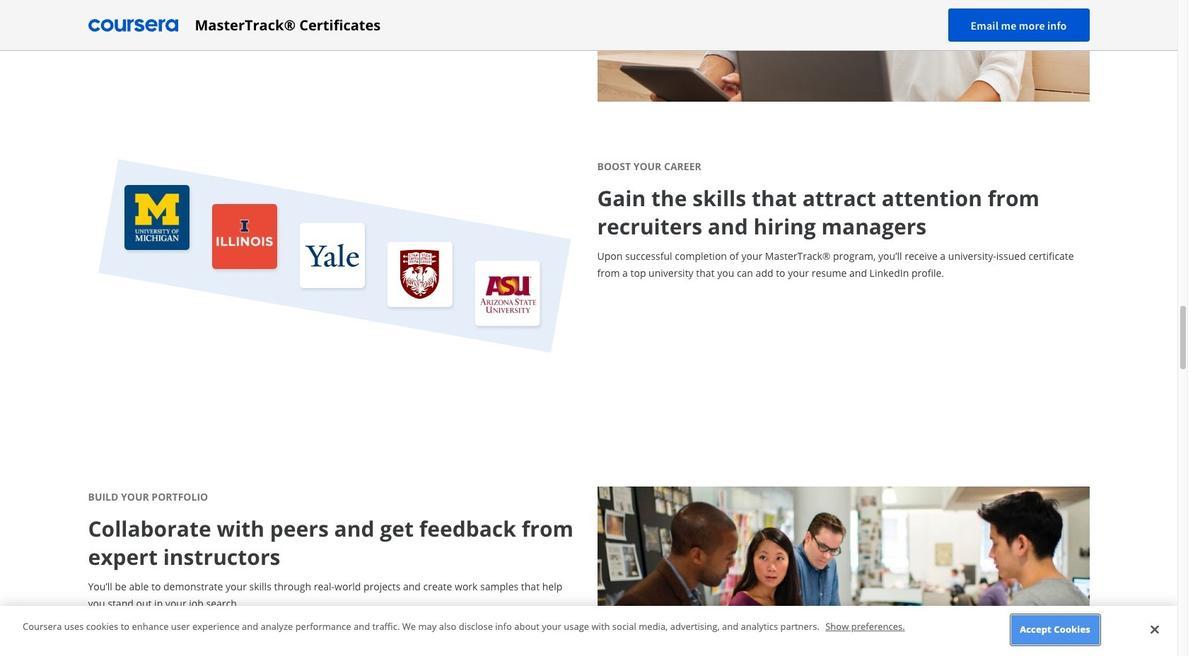 Task type: describe. For each thing, give the bounding box(es) containing it.
coursera image
[[88, 14, 178, 36]]



Task type: vqa. For each thing, say whether or not it's contained in the screenshot.
the Coursera Image
yes



Task type: locate. For each thing, give the bounding box(es) containing it.
privacy alert dialog
[[0, 607, 1177, 657]]



